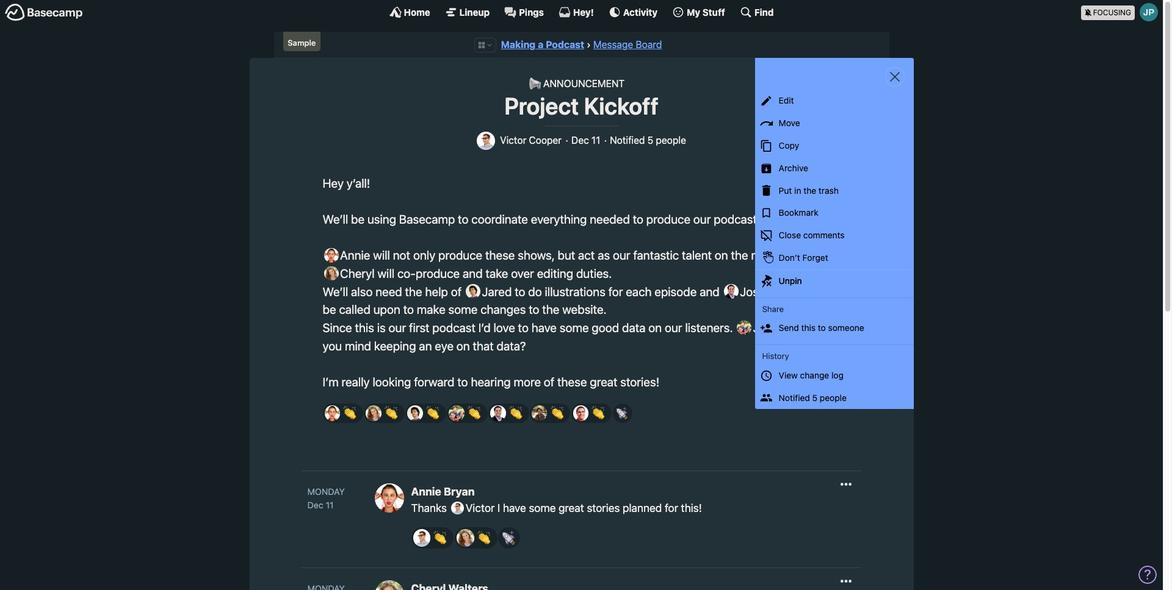 Task type: locate. For each thing, give the bounding box(es) containing it.
👏 left josh f. boosted the message with '👏' element
[[467, 406, 481, 421]]

› message board
[[587, 39, 662, 50]]

👏 for nicole k. boosted the message with '👏' 'element'
[[550, 406, 564, 421]]

👏 left nicole katz icon
[[509, 406, 522, 421]]

will up the share
[[768, 285, 785, 299]]

switch accounts image
[[5, 3, 83, 22]]

copy
[[779, 140, 799, 151]]

0 horizontal spatial jennifer young image
[[449, 406, 464, 422]]

1 horizontal spatial these
[[557, 376, 587, 390]]

our right 'is'
[[389, 321, 406, 335]]

sample
[[288, 38, 316, 48]]

5 down change
[[812, 393, 817, 403]]

1 horizontal spatial of
[[544, 376, 554, 390]]

annie up thanks
[[411, 486, 441, 499]]

annie bryan image up 'cheryl'
[[324, 248, 339, 263]]

1 vertical spatial these
[[557, 376, 587, 390]]

0 horizontal spatial 5
[[647, 135, 653, 146]]

notified for notified       5 people
[[779, 393, 810, 403]]

of
[[451, 285, 462, 299], [544, 376, 554, 390]]

josh fiske image right the jennifer y. boosted the message with '👏' element
[[490, 406, 506, 422]]

1 horizontal spatial be
[[351, 212, 365, 226]]

cheryl walters image right victor c. boosted the comment with '👏' element
[[456, 530, 474, 548]]

josh
[[737, 285, 765, 299]]

be up since on the bottom left
[[323, 303, 336, 317]]

and up jared davis icon
[[463, 267, 483, 281]]

1 horizontal spatial people
[[820, 393, 847, 403]]

1 vertical spatial people
[[820, 393, 847, 403]]

dec 11 element
[[571, 135, 600, 146], [307, 501, 334, 511]]

1 vertical spatial monday element
[[307, 583, 345, 591]]

1 horizontal spatial victor
[[500, 135, 526, 146]]

notified inside "link"
[[779, 393, 810, 403]]

will inside will probably be called upon to make some changes to the website. since this is our first podcast i'd love to have               some good data on our listeners.
[[768, 285, 785, 299]]

victor
[[500, 135, 526, 146], [463, 503, 495, 515]]

0 horizontal spatial 11
[[326, 501, 334, 511]]

this inside share send this to someone
[[801, 323, 816, 333]]

0 horizontal spatial notified
[[610, 135, 645, 146]]

we'll left "also"
[[323, 285, 348, 299]]

👏 right victor c. boosted the comment with '👏' element
[[477, 532, 491, 546]]

👏 for josh f. boosted the message with '👏' element
[[509, 406, 522, 421]]

0 horizontal spatial great
[[559, 503, 584, 515]]

0 vertical spatial jennifer young image
[[737, 321, 752, 335]]

0 vertical spatial people
[[656, 135, 686, 146]]

0 vertical spatial have
[[531, 321, 557, 335]]

0 vertical spatial will
[[373, 249, 390, 263]]

notified down the view
[[779, 393, 810, 403]]

0 horizontal spatial people
[[656, 135, 686, 146]]

home
[[404, 6, 430, 17]]

i
[[497, 503, 500, 515]]

and right episode
[[700, 285, 720, 299]]

0 vertical spatial 5
[[647, 135, 653, 146]]

cheryl w. boosted the message with '👏' element
[[364, 404, 405, 424]]

cheryl walters image up since on the bottom left
[[324, 267, 339, 281]]

podcast
[[432, 321, 475, 335]]

annie up 'cheryl'
[[337, 249, 370, 263]]

great up steve m. boosted the message with '👏' element
[[590, 376, 617, 390]]

only
[[413, 249, 435, 263]]

to left do
[[515, 285, 525, 299]]

produce inside will co-produce and take over editing duties. we'll also need the help of
[[416, 267, 460, 281]]

jared davis image
[[466, 285, 480, 299]]

have right i
[[503, 503, 526, 515]]

2 we'll from the top
[[323, 285, 348, 299]]

some down website.
[[560, 321, 589, 335]]

lineup link
[[445, 6, 490, 18]]

people inside notified 5 people link
[[656, 135, 686, 146]]

👏 right cheryl walters image
[[385, 406, 398, 421]]

our
[[693, 212, 711, 226], [613, 249, 630, 263], [389, 321, 406, 335], [665, 321, 682, 335]]

jennifer young image right jared d. boosted the message with '👏' element
[[449, 406, 464, 422]]

notified down kickoff
[[610, 135, 645, 146]]

1 vertical spatial notified
[[779, 393, 810, 403]]

1 we'll from the top
[[323, 212, 348, 226]]

great
[[590, 376, 617, 390], [559, 503, 584, 515]]

is
[[377, 321, 386, 335]]

👏 for cheryl w. boosted the message with '👏' element
[[385, 406, 398, 421]]

0 vertical spatial dec
[[571, 135, 589, 146]]

i'm
[[323, 376, 339, 390]]

11 inside monday dec 11
[[326, 501, 334, 511]]

the left mic.
[[731, 249, 748, 263]]

don't forget
[[779, 253, 828, 263]]

1 vertical spatial some
[[560, 321, 589, 335]]

0 horizontal spatial some
[[448, 303, 478, 317]]

message board link
[[593, 39, 662, 50]]

focusing
[[1093, 8, 1131, 17]]

move
[[779, 118, 800, 128]]

our left podcast.
[[693, 212, 711, 226]]

stories
[[587, 503, 620, 515]]

this left 'is'
[[355, 321, 374, 335]]

1 horizontal spatial notified
[[779, 393, 810, 403]]

1 vertical spatial of
[[544, 376, 554, 390]]

monday
[[307, 487, 345, 498]]

notified 5 people
[[610, 135, 686, 146]]

1 horizontal spatial have
[[531, 321, 557, 335]]

produce up help
[[416, 267, 460, 281]]

2 vertical spatial produce
[[416, 267, 460, 281]]

0 horizontal spatial of
[[451, 285, 462, 299]]

0 horizontal spatial these
[[485, 249, 515, 263]]

5 for notified 5 people
[[647, 135, 653, 146]]

for left the this!
[[665, 503, 678, 515]]

of left jared davis icon
[[451, 285, 462, 299]]

data
[[622, 321, 646, 335]]

people inside notified       5 people "link"
[[820, 393, 847, 403]]

0 horizontal spatial victor cooper image
[[413, 530, 431, 548]]

breadcrumb element
[[274, 32, 889, 58]]

listeners.
[[685, 321, 733, 335]]

1 vertical spatial josh fiske image
[[490, 406, 506, 422]]

of right 'more'
[[544, 376, 554, 390]]

y'all!
[[347, 176, 370, 190]]

👏 for steve m. boosted the message with '👏' element
[[592, 406, 605, 421]]

annie bryan image left thanks
[[375, 484, 404, 514]]

0 vertical spatial great
[[590, 376, 617, 390]]

view change log link
[[755, 365, 914, 387]]

victor left i
[[463, 503, 495, 515]]

main element
[[0, 0, 1163, 24]]

and inside will co-produce and take over editing duties. we'll also need the help of
[[463, 267, 483, 281]]

1 vertical spatial dec 11 element
[[307, 501, 334, 511]]

episode
[[655, 285, 697, 299]]

notified
[[610, 135, 645, 146], [779, 393, 810, 403]]

jared
[[479, 285, 512, 299]]

to right needed at the right top
[[633, 212, 643, 226]]

11 down kickoff
[[591, 135, 600, 146]]

cheryl
[[337, 267, 375, 281]]

victor cooper
[[500, 135, 562, 146]]

to left someone
[[818, 323, 826, 333]]

also
[[351, 285, 373, 299]]

1 vertical spatial have
[[503, 503, 526, 515]]

this right ,
[[801, 323, 816, 333]]

👏
[[343, 406, 357, 421], [385, 406, 398, 421], [426, 406, 439, 421], [467, 406, 481, 421], [509, 406, 522, 421], [550, 406, 564, 421], [592, 406, 605, 421], [434, 532, 447, 546], [477, 532, 491, 546]]

dec 11 element down the monday
[[307, 501, 334, 511]]

annie bryan image
[[324, 248, 339, 263], [324, 406, 340, 422], [375, 484, 404, 514]]

making
[[501, 39, 536, 50]]

0 vertical spatial monday element
[[307, 486, 345, 499]]

1 vertical spatial we'll
[[323, 285, 348, 299]]

dec right cooper
[[571, 135, 589, 146]]

2 vertical spatial will
[[768, 285, 785, 299]]

👏 for the cheryl w. boosted the comment with '👏' element
[[477, 532, 491, 546]]

close comments link
[[755, 225, 914, 247]]

0 vertical spatial 11
[[591, 135, 600, 146]]

1 horizontal spatial dec
[[571, 135, 589, 146]]

victor cooper image down 'bryan'
[[451, 502, 464, 515]]

don't
[[779, 253, 800, 263]]

1 horizontal spatial for
[[665, 503, 678, 515]]

1 horizontal spatial on
[[648, 321, 662, 335]]

people for notified 5 people
[[656, 135, 686, 146]]

annie bryan image down i'm
[[324, 406, 340, 422]]

👏 down thanks
[[434, 532, 447, 546]]

on right talent
[[715, 249, 728, 263]]

2 vertical spatial annie bryan image
[[375, 484, 404, 514]]

people
[[656, 135, 686, 146], [820, 393, 847, 403]]

dec
[[571, 135, 589, 146], [307, 501, 323, 511]]

victor cooper image down thanks
[[413, 530, 431, 548]]

some up podcast
[[448, 303, 478, 317]]

will for not
[[373, 249, 390, 263]]

cheryl walters image
[[324, 267, 339, 281], [456, 530, 474, 548]]

mic.
[[751, 249, 773, 263]]

dec 11 element right cooper
[[571, 135, 600, 146]]

1 horizontal spatial annie
[[411, 486, 441, 499]]

👏 for jared d. boosted the message with '👏' element
[[426, 406, 439, 421]]

1 horizontal spatial some
[[529, 503, 556, 515]]

on right eye
[[456, 339, 470, 353]]

0 vertical spatial on
[[715, 249, 728, 263]]

but
[[558, 249, 575, 263]]

view change log
[[779, 370, 844, 381]]

1 vertical spatial victor cooper image
[[413, 530, 431, 548]]

1 horizontal spatial 5
[[812, 393, 817, 403]]

📢
[[528, 78, 541, 89]]

for left each
[[608, 285, 623, 299]]

find
[[754, 6, 774, 17]]

produce up fantastic
[[646, 212, 690, 226]]

1 vertical spatial 11
[[326, 501, 334, 511]]

will up need
[[378, 267, 394, 281]]

victor right victor cooper icon
[[500, 135, 526, 146]]

0 vertical spatial victor
[[500, 135, 526, 146]]

on right data on the bottom of the page
[[648, 321, 662, 335]]

1 horizontal spatial this
[[801, 323, 816, 333]]

the down illustrations
[[542, 303, 559, 317]]

the
[[804, 185, 816, 196], [731, 249, 748, 263], [405, 285, 422, 299], [542, 303, 559, 317]]

0 horizontal spatial annie
[[337, 249, 370, 263]]

make
[[417, 303, 445, 317]]

nicole k. boosted the message with '👏' element
[[530, 404, 570, 424]]

dec down the monday
[[307, 501, 323, 511]]

cheryl walters image
[[366, 406, 381, 422]]

👏 left cheryl walters image
[[343, 406, 357, 421]]

1 monday element from the top
[[307, 486, 345, 499]]

👏 right nicole katz icon
[[550, 406, 564, 421]]

to
[[458, 212, 468, 226], [633, 212, 643, 226], [515, 285, 525, 299], [403, 303, 414, 317], [529, 303, 539, 317], [518, 321, 529, 335], [818, 323, 826, 333], [457, 376, 468, 390]]

the down co-
[[405, 285, 422, 299]]

we'll inside will co-produce and take over editing duties. we'll also need the help of
[[323, 285, 348, 299]]

5
[[647, 135, 653, 146], [812, 393, 817, 403]]

josh fiske image inside josh f. boosted the message with '👏' element
[[490, 406, 506, 422]]

these up steve marsh 'image'
[[557, 376, 587, 390]]

josh fiske image up the listeners.
[[724, 285, 738, 299]]

1 vertical spatial 5
[[812, 393, 817, 403]]

these up take
[[485, 249, 515, 263]]

josh fiske image
[[724, 285, 738, 299], [490, 406, 506, 422]]

1 vertical spatial dec
[[307, 501, 323, 511]]

in
[[794, 185, 801, 196]]

0 horizontal spatial on
[[456, 339, 470, 353]]

0 horizontal spatial josh fiske image
[[490, 406, 506, 422]]

victor cooper image
[[451, 502, 464, 515], [413, 530, 431, 548]]

have
[[531, 321, 557, 335], [503, 503, 526, 515]]

0 vertical spatial cheryl walters image
[[324, 267, 339, 281]]

notified for notified 5 people
[[610, 135, 645, 146]]

2 horizontal spatial some
[[560, 321, 589, 335]]

👏 right steve marsh 'image'
[[592, 406, 605, 421]]

1 horizontal spatial cheryl walters image
[[456, 530, 474, 548]]

coordinate
[[471, 212, 528, 226]]

0 horizontal spatial dec
[[307, 501, 323, 511]]

have inside will probably be called upon to make some changes to the website. since this is our first podcast i'd love to have               some good data on our listeners.
[[531, 321, 557, 335]]

0 horizontal spatial have
[[503, 503, 526, 515]]

1 vertical spatial great
[[559, 503, 584, 515]]

people down kickoff
[[656, 135, 686, 146]]

edit
[[779, 95, 794, 106]]

great left stories on the bottom right of the page
[[559, 503, 584, 515]]

be
[[351, 212, 365, 226], [323, 303, 336, 317]]

1 vertical spatial annie
[[411, 486, 441, 499]]

1 horizontal spatial victor cooper image
[[451, 502, 464, 515]]

will left "not"
[[373, 249, 390, 263]]

jennifer young image right the listeners.
[[737, 321, 752, 335]]

for
[[608, 285, 623, 299], [665, 503, 678, 515]]

people down view change log link
[[820, 393, 847, 403]]

0 vertical spatial notified
[[610, 135, 645, 146]]

to left hearing
[[457, 376, 468, 390]]

unpin button
[[755, 270, 914, 293]]

home link
[[389, 6, 430, 18]]

0 vertical spatial annie
[[337, 249, 370, 263]]

monday element containing monday
[[307, 486, 345, 499]]

0 vertical spatial we'll
[[323, 212, 348, 226]]

podcast
[[546, 39, 584, 50]]

1 horizontal spatial and
[[700, 285, 720, 299]]

👏 inside 'element'
[[550, 406, 564, 421]]

this!
[[681, 503, 702, 515]]

archive
[[779, 163, 808, 173]]

1 horizontal spatial dec 11 element
[[571, 135, 600, 146]]

11 down the monday
[[326, 501, 334, 511]]

1 vertical spatial on
[[648, 321, 662, 335]]

1 vertical spatial will
[[378, 267, 394, 281]]

some right i
[[529, 503, 556, 515]]

0 horizontal spatial be
[[323, 303, 336, 317]]

this
[[355, 321, 374, 335], [801, 323, 816, 333]]

👏 for victor c. boosted the comment with '👏' element
[[434, 532, 447, 546]]

we'll down the 'hey'
[[323, 212, 348, 226]]

co-
[[397, 267, 416, 281]]

0 horizontal spatial for
[[608, 285, 623, 299]]

cheryl w. boosted the comment with '👏' element
[[455, 528, 497, 550]]

2 vertical spatial on
[[456, 339, 470, 353]]

0 vertical spatial josh fiske image
[[724, 285, 738, 299]]

👏 right jared davis image at the bottom of the page
[[426, 406, 439, 421]]

produce up will co-produce and take over editing duties. we'll also need the help of
[[438, 249, 482, 263]]

👏 for annie b. boosted the message with '👏' element
[[343, 406, 357, 421]]

duties.
[[576, 267, 612, 281]]

1 vertical spatial victor
[[463, 503, 495, 515]]

0 horizontal spatial victor
[[463, 503, 495, 515]]

0 horizontal spatial this
[[355, 321, 374, 335]]

hearing
[[471, 376, 511, 390]]

monday link
[[307, 486, 362, 499]]

be left 'using'
[[351, 212, 365, 226]]

my
[[687, 6, 700, 17]]

have down do
[[531, 321, 557, 335]]

monday dec 11
[[307, 487, 345, 511]]

will inside will co-produce and take over editing duties. we'll also need the help of
[[378, 267, 394, 281]]

these
[[485, 249, 515, 263], [557, 376, 587, 390]]

0 horizontal spatial and
[[463, 267, 483, 281]]

editing
[[537, 267, 573, 281]]

bookmark
[[779, 208, 818, 218]]

monday element
[[307, 486, 345, 499], [307, 583, 345, 591]]

1 vertical spatial cheryl walters image
[[456, 530, 474, 548]]

some
[[448, 303, 478, 317], [560, 321, 589, 335], [529, 503, 556, 515]]

1 vertical spatial jennifer young image
[[449, 406, 464, 422]]

1 horizontal spatial 11
[[591, 135, 600, 146]]

1 vertical spatial annie bryan image
[[324, 406, 340, 422]]

hey
[[323, 176, 344, 190]]

as
[[598, 249, 610, 263]]

and
[[463, 267, 483, 281], [700, 285, 720, 299]]

more
[[514, 376, 541, 390]]

activity
[[623, 6, 657, 17]]

5 down kickoff
[[647, 135, 653, 146]]

jennifer young image
[[737, 321, 752, 335], [449, 406, 464, 422]]

5 inside "link"
[[812, 393, 817, 403]]



Task type: describe. For each thing, give the bounding box(es) containing it.
2 vertical spatial some
[[529, 503, 556, 515]]

comments
[[803, 230, 845, 241]]

probably
[[788, 285, 835, 299]]

thanks
[[411, 503, 450, 515]]

an
[[419, 339, 432, 353]]

will probably be called upon to make some changes to the website. since this is our first podcast i'd love to have               some good data on our listeners.
[[323, 285, 835, 335]]

nicole katz image
[[532, 406, 547, 422]]

the inside will co-produce and take over editing duties. we'll also need the help of
[[405, 285, 422, 299]]

0 vertical spatial produce
[[646, 212, 690, 226]]

0 vertical spatial annie bryan image
[[324, 248, 339, 263]]

📢 announcement project kickoff
[[504, 78, 659, 120]]

👏 for the jennifer y. boosted the message with '👏' element
[[467, 406, 481, 421]]

0 vertical spatial be
[[351, 212, 365, 226]]

would
[[802, 321, 833, 335]]

lineup
[[459, 6, 490, 17]]

to inside share send this to someone
[[818, 323, 826, 333]]

data?
[[497, 339, 526, 353]]

dec 11
[[571, 135, 600, 146]]

jennifer y. boosted the message with '👏' element
[[447, 404, 488, 424]]

put in the trash link
[[755, 180, 914, 202]]

2 monday element from the top
[[307, 583, 345, 591]]

move link
[[755, 112, 914, 135]]

0 vertical spatial some
[[448, 303, 478, 317]]

changes
[[480, 303, 526, 317]]

0 horizontal spatial cheryl walters image
[[324, 267, 339, 281]]

basecamp
[[399, 212, 455, 226]]

pings
[[519, 6, 544, 17]]

board
[[636, 39, 662, 50]]

›
[[587, 39, 591, 50]]

eye
[[435, 339, 454, 353]]

act
[[578, 249, 595, 263]]

stories!
[[620, 376, 659, 390]]

message
[[593, 39, 633, 50]]

shows,
[[518, 249, 555, 263]]

1 horizontal spatial great
[[590, 376, 617, 390]]

1 horizontal spatial josh fiske image
[[724, 285, 738, 299]]

annie b. boosted the message with '👏' element
[[323, 404, 363, 424]]

cheryl walters image inside the cheryl w. boosted the comment with '👏' element
[[456, 530, 474, 548]]

i'd
[[478, 321, 491, 335]]

1 vertical spatial for
[[665, 503, 678, 515]]

forget
[[802, 253, 828, 263]]

to right basecamp
[[458, 212, 468, 226]]

everything
[[531, 212, 587, 226]]

help
[[425, 285, 448, 299]]

first
[[409, 321, 429, 335]]

unpin
[[779, 276, 802, 286]]

our right as
[[613, 249, 630, 263]]

notified       5 people link
[[755, 387, 914, 410]]

hey y'all!
[[323, 176, 370, 190]]

on inside ', would you mind keeping an eye on that data?'
[[456, 339, 470, 353]]

upon
[[373, 303, 400, 317]]

hey! button
[[558, 6, 594, 18]]

close comments
[[779, 230, 845, 241]]

send this to someone link
[[755, 318, 914, 340]]

edit link
[[755, 90, 914, 112]]

on inside will probably be called upon to make some changes to the website. since this is our first podcast i'd love to have               some good data on our listeners.
[[648, 321, 662, 335]]

0 vertical spatial victor cooper image
[[451, 502, 464, 515]]

jared davis image
[[407, 406, 423, 422]]

the inside will probably be called upon to make some changes to the website. since this is our first podcast i'd love to have               some good data on our listeners.
[[542, 303, 559, 317]]

over
[[511, 267, 534, 281]]

will for co-
[[378, 267, 394, 281]]

be inside will probably be called upon to make some changes to the website. since this is our first podcast i'd love to have               some good data on our listeners.
[[323, 303, 336, 317]]

steve m. boosted the message with '👏' element
[[571, 404, 612, 424]]

victor cooper image inside victor c. boosted the comment with '👏' element
[[413, 530, 431, 548]]

that
[[473, 339, 494, 353]]

to do illustrations for each episode and
[[512, 285, 722, 299]]

jennifer
[[750, 321, 796, 335]]

focusing button
[[1081, 0, 1163, 24]]

jennifer young image inside the jennifer y. boosted the message with '👏' element
[[449, 406, 464, 422]]

cooper
[[529, 135, 562, 146]]

looking
[[373, 376, 411, 390]]

copy link
[[755, 135, 914, 157]]

josh f. boosted the message with '👏' element
[[488, 404, 529, 424]]

jared d. boosted the message with '👏' element
[[405, 404, 446, 424]]

archive link
[[755, 157, 914, 180]]

, would you mind keeping an eye on that data?
[[323, 321, 833, 353]]

need
[[376, 285, 402, 299]]

notified 5 people link
[[610, 135, 686, 146]]

each
[[626, 285, 652, 299]]

don't forget link
[[755, 247, 914, 270]]

to down do
[[529, 303, 539, 317]]

put in the trash
[[779, 185, 839, 196]]

james peterson image
[[1140, 3, 1158, 21]]

not
[[393, 249, 410, 263]]

mind
[[345, 339, 371, 353]]

podcast.
[[714, 212, 760, 226]]

fantastic
[[633, 249, 679, 263]]

share send this to someone
[[762, 305, 864, 333]]

the right in
[[804, 185, 816, 196]]

making a podcast link
[[501, 39, 584, 50]]

to up first
[[403, 303, 414, 317]]

1 horizontal spatial jennifer young image
[[737, 321, 752, 335]]

0 horizontal spatial dec 11 element
[[307, 501, 334, 511]]

this inside will probably be called upon to make some changes to the website. since this is our first podcast i'd love to have               some good data on our listeners.
[[355, 321, 374, 335]]

our left the listeners.
[[665, 321, 682, 335]]

annie bryan
[[411, 486, 475, 499]]

bookmark link
[[755, 202, 914, 225]]

activity link
[[608, 6, 657, 18]]

victor for victor cooper
[[500, 135, 526, 146]]

0 vertical spatial these
[[485, 249, 515, 263]]

send
[[779, 323, 799, 333]]

annie for annie
[[337, 249, 370, 263]]

forward
[[414, 376, 454, 390]]

victor for victor
[[463, 503, 495, 515]]

dec inside monday dec 11
[[307, 501, 323, 511]]

annie bryan image inside annie b. boosted the message with '👏' element
[[324, 406, 340, 422]]

5 for notified       5 people
[[812, 393, 817, 403]]

1 vertical spatial produce
[[438, 249, 482, 263]]

0 vertical spatial for
[[608, 285, 623, 299]]

using
[[367, 212, 396, 226]]

sample element
[[283, 32, 321, 52]]

a
[[538, 39, 543, 50]]

victor c. boosted the comment with '👏' element
[[411, 528, 454, 550]]

will co-produce and take over editing duties. we'll also need the help of
[[323, 267, 612, 299]]

we'll be using basecamp to coordinate everything needed to produce our podcast.
[[323, 212, 760, 226]]

to right love
[[518, 321, 529, 335]]

website.
[[562, 303, 607, 317]]

annie for annie bryan
[[411, 486, 441, 499]]

of inside will co-produce and take over editing duties. we'll also need the help of
[[451, 285, 462, 299]]

my stuff
[[687, 6, 725, 17]]

someone
[[828, 323, 864, 333]]

view
[[779, 370, 798, 381]]

good
[[592, 321, 619, 335]]

find button
[[740, 6, 774, 18]]

victor cooper image
[[477, 132, 495, 150]]

will for probably
[[768, 285, 785, 299]]

do
[[528, 285, 542, 299]]

people for notified       5 people
[[820, 393, 847, 403]]

share
[[762, 305, 784, 314]]

1 vertical spatial and
[[700, 285, 720, 299]]

love
[[494, 321, 515, 335]]

steve marsh image
[[573, 406, 589, 422]]

0 vertical spatial dec 11 element
[[571, 135, 600, 146]]

2 horizontal spatial on
[[715, 249, 728, 263]]

illustrations
[[545, 285, 605, 299]]

keeping
[[374, 339, 416, 353]]



Task type: vqa. For each thing, say whether or not it's contained in the screenshot.
UNPIN BUTTON in the right of the page
yes



